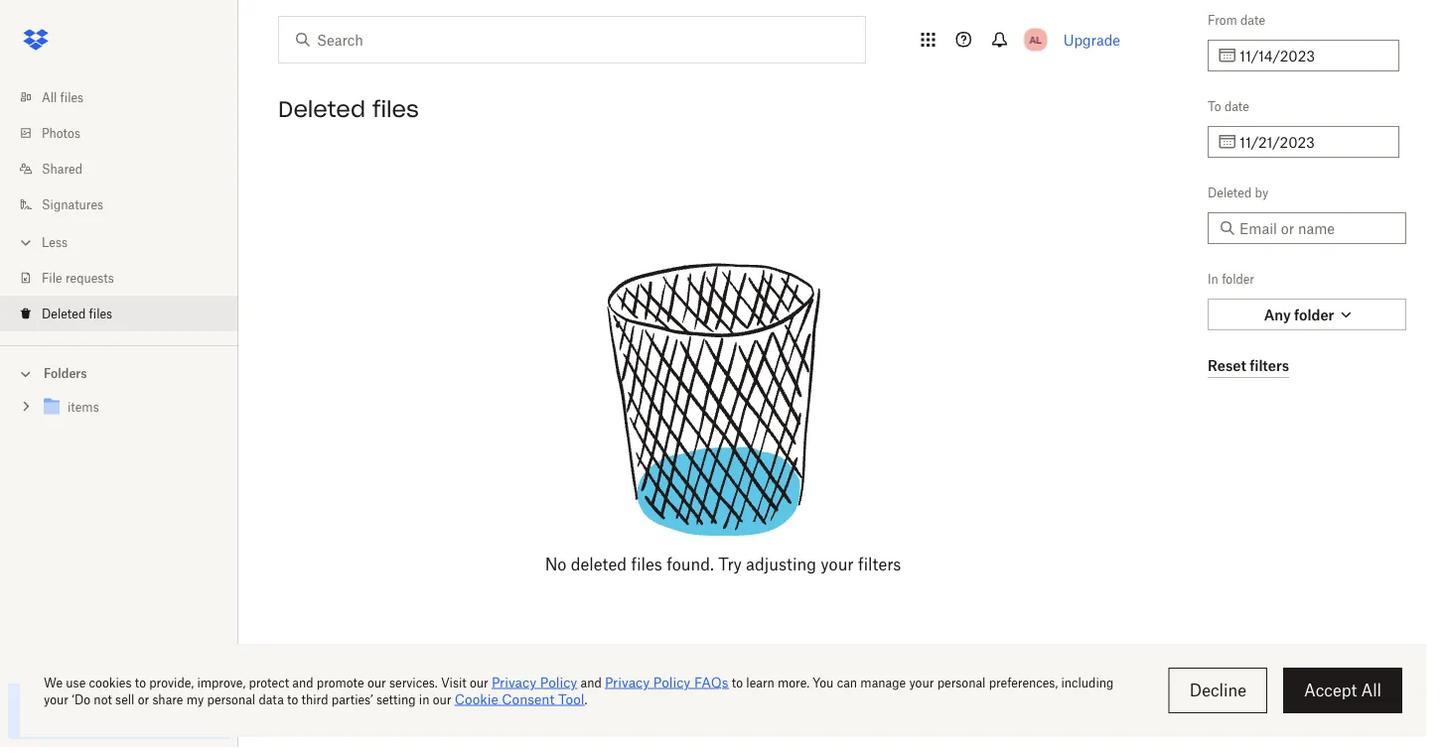 Task type: describe. For each thing, give the bounding box(es) containing it.
all files
[[42, 90, 84, 105]]

explore free features 809 bytes of 2 gb
[[60, 697, 161, 727]]

files inside 'link'
[[89, 306, 112, 321]]

any
[[1264, 306, 1291, 323]]

reset filters
[[1208, 358, 1289, 374]]

shared link
[[16, 151, 238, 187]]

2
[[122, 715, 128, 727]]

items
[[68, 400, 99, 415]]

items link
[[40, 395, 223, 422]]

signatures
[[42, 197, 103, 212]]

file requests link
[[16, 260, 238, 296]]

in folder
[[1208, 272, 1255, 287]]

less
[[42, 235, 68, 250]]

al
[[1030, 33, 1042, 46]]

Deleted by text field
[[1240, 218, 1395, 239]]

file requests
[[42, 271, 114, 286]]

al button
[[1020, 24, 1052, 56]]

deleted files inside 'link'
[[42, 306, 112, 321]]

quota usage element
[[20, 696, 52, 728]]

reset
[[1208, 358, 1246, 374]]

free
[[99, 697, 118, 709]]

photos link
[[16, 115, 238, 151]]

features
[[121, 697, 161, 709]]

upgrade
[[1064, 31, 1120, 48]]

folder for in folder
[[1222, 272, 1255, 287]]

deleted
[[571, 555, 627, 575]]

deleted files list item
[[0, 296, 238, 332]]

all
[[42, 90, 57, 105]]

to date
[[1208, 99, 1249, 114]]

to
[[1208, 99, 1221, 114]]

809
[[60, 715, 79, 727]]

adjusting
[[746, 555, 816, 575]]

deleted by
[[1208, 185, 1269, 200]]

of
[[110, 715, 119, 727]]

your
[[821, 555, 854, 575]]

list containing all files
[[0, 68, 238, 346]]



Task type: locate. For each thing, give the bounding box(es) containing it.
folders button
[[0, 359, 238, 388]]

0 vertical spatial deleted files
[[278, 95, 419, 123]]

2 vertical spatial deleted
[[42, 306, 86, 321]]

1 horizontal spatial folder
[[1294, 306, 1334, 323]]

shared
[[42, 161, 82, 176]]

date
[[1241, 12, 1266, 27], [1225, 99, 1249, 114]]

0 vertical spatial filters
[[1250, 358, 1289, 374]]

found.
[[667, 555, 714, 575]]

all files link
[[16, 79, 238, 115]]

explore
[[60, 697, 97, 709]]

no
[[545, 555, 567, 575]]

folders
[[44, 367, 87, 381]]

any folder
[[1264, 306, 1334, 323]]

Search text field
[[317, 29, 824, 51]]

signatures link
[[16, 187, 238, 223]]

2 horizontal spatial deleted
[[1208, 185, 1252, 200]]

0 vertical spatial date
[[1241, 12, 1266, 27]]

date for to date
[[1225, 99, 1249, 114]]

files
[[60, 90, 84, 105], [372, 95, 419, 123], [89, 306, 112, 321], [631, 555, 662, 575]]

0 horizontal spatial deleted files
[[42, 306, 112, 321]]

from date
[[1208, 12, 1266, 27]]

try
[[718, 555, 742, 575]]

1 vertical spatial date
[[1225, 99, 1249, 114]]

1 vertical spatial folder
[[1294, 306, 1334, 323]]

deleted
[[278, 95, 365, 123], [1208, 185, 1252, 200], [42, 306, 86, 321]]

folder
[[1222, 272, 1255, 287], [1294, 306, 1334, 323]]

in
[[1208, 272, 1219, 287]]

1 vertical spatial filters
[[858, 555, 901, 575]]

1 horizontal spatial deleted
[[278, 95, 365, 123]]

deleted files
[[278, 95, 419, 123], [42, 306, 112, 321]]

folder inside button
[[1294, 306, 1334, 323]]

1 vertical spatial deleted files
[[42, 306, 112, 321]]

filters
[[1250, 358, 1289, 374], [858, 555, 901, 575]]

filters inside button
[[1250, 358, 1289, 374]]

1 horizontal spatial deleted files
[[278, 95, 419, 123]]

deleted inside 'link'
[[42, 306, 86, 321]]

0 horizontal spatial deleted
[[42, 306, 86, 321]]

folder right in
[[1222, 272, 1255, 287]]

bytes
[[82, 715, 107, 727]]

folder right any on the top right of the page
[[1294, 306, 1334, 323]]

by
[[1255, 185, 1269, 200]]

0 horizontal spatial filters
[[858, 555, 901, 575]]

date for from date
[[1241, 12, 1266, 27]]

0 vertical spatial folder
[[1222, 272, 1255, 287]]

less image
[[16, 233, 36, 253]]

upgrade link
[[1064, 31, 1120, 48]]

reset filters button
[[1208, 355, 1289, 378]]

To date text field
[[1240, 131, 1388, 153]]

quota usage image
[[20, 696, 52, 728]]

list
[[0, 68, 238, 346]]

dropbox image
[[16, 20, 56, 60]]

gb
[[130, 715, 146, 727]]

filters right your
[[858, 555, 901, 575]]

From date text field
[[1240, 45, 1388, 67]]

0 vertical spatial deleted
[[278, 95, 365, 123]]

from
[[1208, 12, 1238, 27]]

no deleted files found. try adjusting your filters
[[545, 555, 901, 575]]

1 horizontal spatial filters
[[1250, 358, 1289, 374]]

any folder button
[[1208, 299, 1407, 331]]

photos
[[42, 126, 80, 141]]

deleted files link
[[16, 296, 238, 332]]

folder for any folder
[[1294, 306, 1334, 323]]

requests
[[65, 271, 114, 286]]

date right from
[[1241, 12, 1266, 27]]

file
[[42, 271, 62, 286]]

0 horizontal spatial folder
[[1222, 272, 1255, 287]]

filters right the 'reset'
[[1250, 358, 1289, 374]]

1 vertical spatial deleted
[[1208, 185, 1252, 200]]

date right to on the right
[[1225, 99, 1249, 114]]



Task type: vqa. For each thing, say whether or not it's contained in the screenshot.
FOLDER SETTINGS Icon
no



